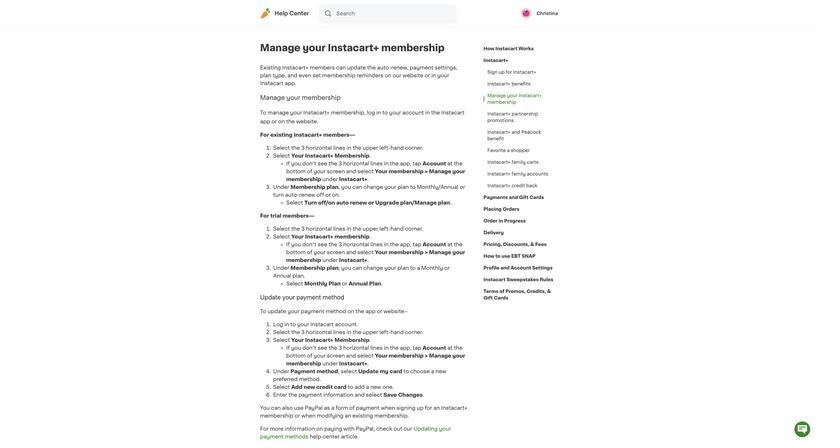 Task type: locate. For each thing, give the bounding box(es) containing it.
0 vertical spatial under instacart+ .
[[321, 177, 369, 182]]

members— down turn
[[283, 213, 315, 219]]

2 vertical spatial if you don't see the 3 horizontal lines in the app, tap account
[[286, 346, 446, 351]]

2 vertical spatial method
[[317, 369, 338, 375]]

placing orders
[[484, 207, 520, 212]]

under instacart+ . up , you can change your plan to a monthly or annual plan. select monthly plan or annual plan .
[[321, 258, 369, 263]]

your membership > manage your membership up , you can change your plan to a monthly or annual plan. select monthly plan or annual plan .
[[286, 250, 465, 263]]

0 vertical spatial gift
[[519, 195, 529, 200]]

the inside existing instacart+ members can update the auto-renew, payment settings, plan type, and even set membership reminders on our website or in your instacart app.
[[367, 65, 376, 70]]

1 horizontal spatial for
[[506, 70, 512, 75]]

1 vertical spatial monthly
[[305, 281, 328, 287]]

1 horizontal spatial auto-
[[377, 65, 391, 70]]

0 horizontal spatial plan
[[329, 281, 341, 287]]

update
[[347, 65, 366, 70], [268, 309, 286, 314]]

1 corner. from the top
[[405, 146, 423, 151]]

under up on.
[[323, 177, 338, 182]]

pricing, discounts, & fees
[[484, 242, 547, 247]]

2 change from the top
[[364, 266, 383, 271]]

0 vertical spatial how
[[484, 46, 495, 51]]

2 at from the top
[[448, 242, 453, 247]]

3 app, from the top
[[400, 346, 412, 351]]

discounts,
[[503, 242, 530, 247]]

credit inside select add new credit card to add a new one. enter the payment information and select save changes .
[[316, 385, 333, 390]]

1 vertical spatial left-
[[380, 227, 391, 232]]

on down manage
[[278, 119, 285, 124]]

2 see from the top
[[318, 242, 327, 247]]

1 vertical spatial how
[[484, 254, 495, 259]]

select up , you can change your plan to a monthly or annual plan. select monthly plan or annual plan .
[[358, 250, 374, 255]]

1 vertical spatial update
[[359, 369, 379, 375]]

on.
[[332, 193, 340, 198]]

on inside 'to manage your instacart+ membership, log in to your account in the instacart app or on the website.'
[[278, 119, 285, 124]]

3 under instacart+ . from the top
[[321, 361, 369, 367]]

0 vertical spatial hand
[[391, 146, 404, 151]]

favorite
[[488, 148, 506, 153]]

, for on.
[[339, 185, 340, 190]]

instacart inside 'to manage your instacart+ membership, log in to your account in the instacart app or on the website.'
[[441, 110, 465, 115]]

2 upper from the top
[[363, 227, 378, 232]]

, inside , you can change your plan to a monthly or annual plan. select monthly plan or annual plan .
[[339, 266, 340, 271]]

app left website–
[[366, 309, 376, 314]]

0 vertical spatial at the bottom of your screen and select
[[286, 161, 463, 174]]

0 vertical spatial under
[[273, 185, 289, 190]]

as
[[324, 406, 330, 411]]

or
[[425, 73, 430, 78], [272, 119, 277, 124], [460, 185, 465, 190], [326, 193, 331, 198], [368, 200, 374, 206], [445, 266, 450, 271], [342, 281, 348, 287], [377, 309, 382, 314], [295, 414, 300, 419]]

your membership > manage your membership up , you can change your plan to monthly/annual or turn auto-renew off or on. select turn off/on auto renew or upgrade plan/manage plan .
[[286, 169, 465, 182]]

and inside select add new credit card to add a new one. enter the payment information and select save changes .
[[355, 393, 365, 398]]

information
[[324, 393, 354, 398], [285, 427, 315, 432]]

renew
[[299, 193, 315, 198], [350, 200, 367, 206]]

1 change from the top
[[364, 185, 383, 190]]

manage
[[260, 43, 301, 53], [488, 93, 506, 98], [260, 95, 285, 101], [429, 169, 452, 174], [429, 250, 452, 255], [429, 354, 452, 359]]

1 bottom from the top
[[286, 169, 306, 174]]

&
[[531, 242, 535, 247], [547, 290, 551, 294]]

1 vertical spatial renew
[[350, 200, 367, 206]]

for trial members—
[[260, 213, 315, 219]]

to inside to choose a new preferred method.
[[404, 369, 409, 375]]

to inside 'to manage your instacart+ membership, log in to your account in the instacart app or on the website.'
[[260, 110, 266, 115]]

3 corner. from the top
[[405, 330, 423, 335]]

method
[[323, 294, 345, 301], [326, 309, 346, 314], [317, 369, 338, 375]]

payment down "plan."
[[297, 294, 321, 301]]

your up the my
[[375, 354, 388, 359]]

1 horizontal spatial monthly
[[422, 266, 443, 271]]

for left trial
[[260, 213, 269, 219]]

plan inside , you can change your plan to a monthly or annual plan. select monthly plan or annual plan .
[[398, 266, 409, 271]]

& down 'rules'
[[547, 290, 551, 294]]

renew up turn
[[299, 193, 315, 198]]

under for annual
[[273, 266, 289, 271]]

methods
[[285, 435, 309, 440]]

under membership plan for renew
[[273, 185, 339, 190]]

under instacart+ . up on.
[[321, 177, 369, 182]]

under down select your instacart+ membership .
[[323, 258, 338, 263]]

payment up paypal
[[299, 393, 322, 398]]

membership
[[382, 43, 445, 53], [322, 73, 356, 78], [302, 95, 341, 101], [488, 100, 517, 105], [389, 169, 424, 174], [286, 177, 321, 182], [335, 234, 370, 240], [389, 250, 424, 255], [286, 258, 321, 263], [389, 354, 424, 359], [286, 361, 321, 367], [260, 414, 293, 419]]

gift down 'terms'
[[484, 296, 493, 301]]

to inside "link"
[[496, 254, 501, 259]]

instacart sweepstakes rules
[[484, 278, 554, 282]]

0 vertical spatial &
[[531, 242, 535, 247]]

how up instacart+ link at the right top
[[484, 46, 495, 51]]

if you don't see the 3 horizontal lines in the app, tap account down "log in to your instacart account. select the 3 horizontal lines in the upper left-hand corner." at bottom
[[286, 346, 446, 351]]

2 vertical spatial bottom
[[286, 354, 306, 359]]

0 vertical spatial renew
[[299, 193, 315, 198]]

app down manage
[[260, 119, 270, 124]]

upper
[[363, 146, 378, 151], [363, 227, 378, 232], [363, 330, 378, 335]]

to inside 'to manage your instacart+ membership, log in to your account in the instacart app or on the website.'
[[383, 110, 388, 115]]

3 under from the top
[[323, 361, 338, 367]]

sweepstakes
[[507, 278, 539, 282]]

at the bottom of your screen and select
[[286, 161, 463, 174], [286, 242, 463, 255], [286, 346, 463, 359]]

tap
[[413, 161, 422, 166], [413, 242, 422, 247], [413, 346, 422, 351]]

payment down update your payment method
[[301, 309, 325, 314]]

3 under from the top
[[273, 369, 289, 375]]

0 vertical spatial ,
[[339, 185, 340, 190]]

1 horizontal spatial plan
[[369, 281, 381, 287]]

to inside select add new credit card to add a new one. enter the payment information and select save changes .
[[348, 385, 353, 390]]

1 vertical spatial select the 3 horizontal lines in the upper left-hand corner.
[[273, 227, 423, 232]]

preferred
[[273, 377, 298, 382]]

use left 'ebt'
[[502, 254, 511, 259]]

instacart
[[496, 46, 518, 51], [260, 81, 284, 86], [441, 110, 465, 115], [484, 278, 506, 282], [311, 322, 334, 327]]

to for to update your payment method on the app or website–
[[260, 309, 266, 314]]

payment up paypal, at left
[[356, 406, 380, 411]]

& left fees
[[531, 242, 535, 247]]

gift down the back
[[519, 195, 529, 200]]

select the 3 horizontal lines in the upper left-hand corner. for if you don't see the 3 horizontal lines in the app, tap
[[273, 227, 423, 232]]

1 how from the top
[[484, 46, 495, 51]]

select inside , you can change your plan to monthly/annual or turn auto-renew off or on. select turn off/on auto renew or upgrade plan/manage plan .
[[286, 200, 303, 206]]

an down form at left bottom
[[345, 414, 351, 419]]

for left the more
[[260, 427, 269, 432]]

2 vertical spatial see
[[318, 346, 327, 351]]

1 horizontal spatial update
[[347, 65, 366, 70]]

card down the under payment method , select update my card
[[334, 385, 347, 390]]

instacart+ partnership promotions
[[488, 112, 539, 123]]

under payment method , select update my card
[[273, 369, 402, 375]]

change inside , you can change your plan to monthly/annual or turn auto-renew off or on. select turn off/on auto renew or upgrade plan/manage plan .
[[364, 185, 383, 190]]

0 vertical spatial at
[[448, 161, 453, 166]]

0 horizontal spatial for
[[425, 406, 432, 411]]

up right signing
[[417, 406, 424, 411]]

0 horizontal spatial renew
[[299, 193, 315, 198]]

2 select the 3 horizontal lines in the upper left-hand corner. from the top
[[273, 227, 423, 232]]

0 vertical spatial annual
[[273, 274, 291, 279]]

0 horizontal spatial auto-
[[285, 193, 299, 198]]

instacart+
[[328, 43, 379, 53], [484, 58, 509, 63], [282, 65, 309, 70], [514, 70, 537, 75], [488, 82, 511, 86], [519, 93, 542, 98], [304, 110, 330, 115], [488, 112, 511, 116], [488, 130, 511, 135], [294, 132, 322, 138], [305, 153, 334, 159], [488, 160, 511, 165], [488, 172, 511, 176], [339, 177, 368, 182], [488, 184, 511, 188], [305, 234, 334, 240], [339, 258, 368, 263], [305, 338, 334, 343], [339, 361, 368, 367], [441, 406, 468, 411]]

0 vertical spatial update
[[347, 65, 366, 70]]

3 for from the top
[[260, 427, 269, 432]]

on inside existing instacart+ members can update the auto-renew, payment settings, plan type, and even set membership reminders on our website or in your instacart app.
[[385, 73, 392, 78]]

0 vertical spatial corner.
[[405, 146, 423, 151]]

and inside the instacart+ and peacock benefit
[[512, 130, 521, 135]]

instacart+ inside instacart+ partnership promotions
[[488, 112, 511, 116]]

credits,
[[527, 290, 546, 294]]

family down instacart+ family carts link
[[512, 172, 526, 176]]

credit down instacart+ family accounts link in the top right of the page
[[512, 184, 525, 188]]

1 vertical spatial corner.
[[405, 227, 423, 232]]

and down instacart+ partnership promotions
[[512, 130, 521, 135]]

1 under from the top
[[323, 177, 338, 182]]

card right the my
[[390, 369, 402, 375]]

2 select your instacart+ membership . from the top
[[273, 338, 371, 343]]

0 horizontal spatial up
[[417, 406, 424, 411]]

auto-
[[377, 65, 391, 70], [285, 193, 299, 198]]

don't down select your instacart+ membership .
[[303, 242, 317, 247]]

1 vertical spatial at the bottom of your screen and select
[[286, 242, 463, 255]]

0 horizontal spatial an
[[345, 414, 351, 419]]

0 horizontal spatial &
[[531, 242, 535, 247]]

1 your membership > manage your membership from the top
[[286, 169, 465, 182]]

select left save
[[366, 393, 382, 398]]

update up log
[[268, 309, 286, 314]]

under membership plan
[[273, 185, 339, 190], [273, 266, 339, 271]]

1 vertical spatial update
[[268, 309, 286, 314]]

1 to from the top
[[260, 110, 266, 115]]

0 vertical spatial if you don't see the 3 horizontal lines in the app, tap account
[[286, 161, 446, 166]]

change inside , you can change your plan to a monthly or annual plan. select monthly plan or annual plan .
[[364, 266, 383, 271]]

0 vertical spatial existing
[[271, 132, 293, 138]]

, for plan
[[339, 266, 340, 271]]

can inside you can also use paypal as a form of payment when signing up for an instacart+ membership or when modifying an existing membership.
[[271, 406, 281, 411]]

1 horizontal spatial manage your instacart+ membership
[[488, 93, 542, 105]]

manage your instacart+ membership inside manage your instacart+ membership link
[[488, 93, 542, 105]]

of right form at left bottom
[[350, 406, 355, 411]]

how instacart works link
[[484, 43, 534, 55]]

or inside you can also use paypal as a form of payment when signing up for an instacart+ membership or when modifying an existing membership.
[[295, 414, 300, 419]]

0 vertical spatial select your instacart+ membership .
[[273, 153, 371, 159]]

corner. inside "log in to your instacart account. select the 3 horizontal lines in the upper left-hand corner."
[[405, 330, 423, 335]]

use inside "link"
[[502, 254, 511, 259]]

2 vertical spatial under
[[323, 361, 338, 367]]

when up membership.
[[381, 406, 395, 411]]

update your payment method
[[260, 294, 345, 301]]

2 vertical spatial at the bottom of your screen and select
[[286, 346, 463, 359]]

under membership plan for plan.
[[273, 266, 339, 271]]

cards down 'terms'
[[494, 296, 509, 301]]

0 vertical spatial your membership > manage your membership
[[286, 169, 465, 182]]

1 under membership plan from the top
[[273, 185, 339, 190]]

to manage your instacart+ membership, log in to your account in the instacart app or on the website.
[[260, 110, 465, 124]]

1 select the 3 horizontal lines in the upper left-hand corner. from the top
[[273, 146, 423, 151]]

at the bottom of your screen and select up , you can change your plan to monthly/annual or turn auto-renew off or on. select turn off/on auto renew or upgrade plan/manage plan .
[[286, 161, 463, 174]]

1 vertical spatial for
[[425, 406, 432, 411]]

1 for from the top
[[260, 132, 269, 138]]

your
[[291, 153, 304, 159], [375, 169, 388, 174], [291, 234, 304, 240], [375, 250, 388, 255], [291, 338, 304, 343], [375, 354, 388, 359]]

payment inside existing instacart+ members can update the auto-renew, payment settings, plan type, and even set membership reminders on our website or in your instacart app.
[[410, 65, 434, 70]]

0 vertical spatial our
[[393, 73, 402, 78]]

you inside , you can change your plan to a monthly or annual plan. select monthly plan or annual plan .
[[341, 266, 351, 271]]

new inside to choose a new preferred method.
[[436, 369, 447, 375]]

1 see from the top
[[318, 161, 327, 166]]

1 horizontal spatial renew
[[350, 200, 367, 206]]

auto- inside , you can change your plan to monthly/annual or turn auto-renew off or on. select turn off/on auto renew or upgrade plan/manage plan .
[[285, 193, 299, 198]]

you
[[291, 161, 301, 166], [341, 185, 351, 190], [291, 242, 301, 247], [341, 266, 351, 271], [291, 346, 301, 351]]

a inside you can also use paypal as a form of payment when signing up for an instacart+ membership or when modifying an existing membership.
[[331, 406, 335, 411]]

1 vertical spatial tap
[[413, 242, 422, 247]]

how to use ebt snap link
[[484, 251, 536, 262]]

new down the method.
[[304, 385, 315, 390]]

of inside you can also use paypal as a form of payment when signing up for an instacart+ membership or when modifying an existing membership.
[[350, 406, 355, 411]]

left-
[[380, 146, 391, 151], [380, 227, 391, 232], [380, 330, 391, 335]]

see up the under payment method , select update my card
[[318, 346, 327, 351]]

1 horizontal spatial update
[[359, 369, 379, 375]]

and down add
[[355, 393, 365, 398]]

1 vertical spatial &
[[547, 290, 551, 294]]

0 vertical spatial bottom
[[286, 169, 306, 174]]

see up "off"
[[318, 161, 327, 166]]

2 for from the top
[[260, 213, 269, 219]]

1 if you don't see the 3 horizontal lines in the app, tap account from the top
[[286, 161, 446, 166]]

update up reminders
[[347, 65, 366, 70]]

0 horizontal spatial credit
[[316, 385, 333, 390]]

how inside "link"
[[484, 254, 495, 259]]

shopper
[[511, 148, 530, 153]]

up right sign
[[499, 70, 505, 75]]

1 vertical spatial gift
[[484, 296, 493, 301]]

1 horizontal spatial use
[[502, 254, 511, 259]]

0 vertical spatial update
[[260, 294, 281, 301]]

lines
[[333, 146, 346, 151], [371, 161, 383, 166], [333, 227, 346, 232], [371, 242, 383, 247], [333, 330, 346, 335], [371, 346, 383, 351]]

paying
[[324, 427, 342, 432]]

3 see from the top
[[318, 346, 327, 351]]

to inside , you can change your plan to monthly/annual or turn auto-renew off or on. select turn off/on auto renew or upgrade plan/manage plan .
[[410, 185, 416, 190]]

auto- up reminders
[[377, 65, 391, 70]]

1 vertical spatial card
[[334, 385, 347, 390]]

new right the choose
[[436, 369, 447, 375]]

choose
[[411, 369, 430, 375]]

2 under from the top
[[323, 258, 338, 263]]

payment
[[291, 369, 316, 375]]

how for how to use ebt snap
[[484, 254, 495, 259]]

if you don't see the 3 horizontal lines in the app, tap account up , you can change your plan to a monthly or annual plan. select monthly plan or annual plan .
[[286, 242, 446, 247]]

select your instacart+ membership .
[[273, 153, 371, 159], [273, 338, 371, 343]]

accounts
[[527, 172, 549, 176]]

1 horizontal spatial members—
[[323, 132, 356, 138]]

1 horizontal spatial information
[[324, 393, 354, 398]]

select inside select add new credit card to add a new one. enter the payment information and select save changes .
[[273, 385, 290, 390]]

your inside the updating your payment methods
[[439, 427, 451, 432]]

don't up payment on the bottom left of page
[[303, 346, 317, 351]]

under for auto-
[[273, 185, 289, 190]]

0 vertical spatial an
[[434, 406, 440, 411]]

1 at the bottom of your screen and select from the top
[[286, 161, 463, 174]]

2 left- from the top
[[380, 227, 391, 232]]

save
[[384, 393, 397, 398]]

instacart+ inside 'to manage your instacart+ membership, log in to your account in the instacart app or on the website.'
[[304, 110, 330, 115]]

how up profile at the right bottom of the page
[[484, 254, 495, 259]]

screen up on.
[[327, 169, 345, 174]]

2 vertical spatial corner.
[[405, 330, 423, 335]]

cards
[[530, 195, 544, 200], [494, 296, 509, 301]]

0 vertical spatial under membership plan
[[273, 185, 339, 190]]

1 horizontal spatial app
[[366, 309, 376, 314]]

1 horizontal spatial existing
[[353, 414, 373, 419]]

and down the instacart+ credit back on the top right of the page
[[509, 195, 518, 200]]

1 vertical spatial ,
[[339, 266, 340, 271]]

1 under from the top
[[273, 185, 289, 190]]

0 vertical spatial upper
[[363, 146, 378, 151]]

can inside existing instacart+ members can update the auto-renew, payment settings, plan type, and even set membership reminders on our website or in your instacart app.
[[336, 65, 346, 70]]

corner. for if you don't see the 3 horizontal lines in the app, tap
[[405, 227, 423, 232]]

0 vertical spatial family
[[512, 160, 526, 165]]

card
[[390, 369, 402, 375], [334, 385, 347, 390]]

0 vertical spatial select the 3 horizontal lines in the upper left-hand corner.
[[273, 146, 423, 151]]

app,
[[400, 161, 412, 166], [400, 242, 412, 247], [400, 346, 412, 351]]

of right 'terms'
[[500, 290, 505, 294]]

2 to from the top
[[260, 309, 266, 314]]

family for accounts
[[512, 172, 526, 176]]

to for to manage your instacart+ membership, log in to your account in the instacart app or on the website.
[[260, 110, 266, 115]]

1 vertical spatial select your instacart+ membership .
[[273, 338, 371, 343]]

0 horizontal spatial manage your instacart+ membership
[[260, 43, 445, 53]]

1 vertical spatial to
[[260, 309, 266, 314]]

account
[[423, 161, 446, 166], [423, 242, 446, 247], [511, 266, 532, 271], [423, 346, 446, 351]]

0 vertical spatial monthly
[[422, 266, 443, 271]]

log
[[273, 322, 283, 327]]

1 vertical spatial for
[[260, 213, 269, 219]]

members— down "membership,"
[[323, 132, 356, 138]]

1 vertical spatial existing
[[353, 414, 373, 419]]

on down renew,
[[385, 73, 392, 78]]

update up log
[[260, 294, 281, 301]]

see down select your instacart+ membership .
[[318, 242, 327, 247]]

our down renew,
[[393, 73, 402, 78]]

instacart inside existing instacart+ members can update the auto-renew, payment settings, plan type, and even set membership reminders on our website or in your instacart app.
[[260, 81, 284, 86]]

membership inside you can also use paypal as a form of payment when signing up for an instacart+ membership or when modifying an existing membership.
[[260, 414, 293, 419]]

1 horizontal spatial our
[[404, 427, 413, 432]]

you inside , you can change your plan to monthly/annual or turn auto-renew off or on. select turn off/on auto renew or upgrade plan/manage plan .
[[341, 185, 351, 190]]

plan/manage
[[401, 200, 437, 206]]

1 vertical spatial bottom
[[286, 250, 306, 255]]

change for .
[[364, 266, 383, 271]]

an
[[434, 406, 440, 411], [345, 414, 351, 419]]

can inside , you can change your plan to a monthly or annual plan. select monthly plan or annual plan .
[[353, 266, 362, 271]]

select
[[358, 169, 374, 174], [358, 250, 374, 255], [358, 354, 374, 359], [341, 369, 357, 375], [366, 393, 382, 398]]

information inside select add new credit card to add a new one. enter the payment information and select save changes .
[[324, 393, 354, 398]]

0 horizontal spatial members—
[[283, 213, 315, 219]]

also
[[282, 406, 293, 411]]

3 if from the top
[[286, 346, 290, 351]]

2 don't from the top
[[303, 242, 317, 247]]

on up account.
[[348, 309, 354, 314]]

how for how instacart works
[[484, 46, 495, 51]]

3 upper from the top
[[363, 330, 378, 335]]

your up , you can change your plan to monthly/annual or turn auto-renew off or on. select turn off/on auto renew or upgrade plan/manage plan .
[[375, 169, 388, 174]]

1 vertical spatial manage your instacart+ membership
[[488, 93, 542, 105]]

3 left- from the top
[[380, 330, 391, 335]]

update left the my
[[359, 369, 379, 375]]

0 vertical spatial up
[[499, 70, 505, 75]]

cards down the back
[[530, 195, 544, 200]]

3 hand from the top
[[391, 330, 404, 335]]

screen down select your instacart+ membership .
[[327, 250, 345, 255]]

1 vertical spatial your membership > manage your membership
[[286, 250, 465, 263]]

instacart+ link
[[484, 55, 509, 66]]

use right also
[[294, 406, 304, 411]]

how instacart works
[[484, 46, 534, 51]]

2 family from the top
[[512, 172, 526, 176]]

1 tap from the top
[[413, 161, 422, 166]]

for up instacart+ benefits link
[[506, 70, 512, 75]]

a
[[507, 148, 510, 153], [417, 266, 420, 271], [431, 369, 434, 375], [366, 385, 369, 390], [331, 406, 335, 411]]

payment inside the updating your payment methods
[[260, 435, 284, 440]]

of up turn
[[307, 169, 313, 174]]

under instacart+ . up the under payment method , select update my card
[[321, 361, 369, 367]]

payment down the more
[[260, 435, 284, 440]]

auto- right the turn
[[285, 193, 299, 198]]

update inside existing instacart+ members can update the auto-renew, payment settings, plan type, and even set membership reminders on our website or in your instacart app.
[[347, 65, 366, 70]]

1 vertical spatial cards
[[494, 296, 509, 301]]

up
[[499, 70, 505, 75], [417, 406, 424, 411]]

membership,
[[331, 110, 366, 115]]

bottom
[[286, 169, 306, 174], [286, 250, 306, 255], [286, 354, 306, 359]]

upper inside "log in to your instacart account. select the 3 horizontal lines in the upper left-hand corner."
[[363, 330, 378, 335]]

to
[[383, 110, 388, 115], [410, 185, 416, 190], [496, 254, 501, 259], [410, 266, 416, 271], [291, 322, 296, 327], [404, 369, 409, 375], [348, 385, 353, 390]]

our right "out" at the left bottom of the page
[[404, 427, 413, 432]]

see
[[318, 161, 327, 166], [318, 242, 327, 247], [318, 346, 327, 351]]

credit down the method.
[[316, 385, 333, 390]]

when down paypal
[[302, 414, 316, 419]]

1 vertical spatial an
[[345, 414, 351, 419]]

your inside , you can change your plan to a monthly or annual plan. select monthly plan or annual plan .
[[385, 266, 396, 271]]

existing down manage
[[271, 132, 293, 138]]

select your instacart+ membership . down for existing instacart+ members—
[[273, 153, 371, 159]]

manage your instacart+ membership
[[260, 43, 445, 53], [488, 93, 542, 105]]

0 horizontal spatial update
[[268, 309, 286, 314]]

method up the method.
[[317, 369, 338, 375]]

in inside existing instacart+ members can update the auto-renew, payment settings, plan type, and even set membership reminders on our website or in your instacart app.
[[432, 73, 436, 78]]

2 corner. from the top
[[405, 227, 423, 232]]

your up , you can change your plan to a monthly or annual plan. select monthly plan or annual plan .
[[375, 250, 388, 255]]

1 hand from the top
[[391, 146, 404, 151]]

select inside "log in to your instacart account. select the 3 horizontal lines in the upper left-hand corner."
[[273, 330, 290, 335]]

renew right the auto
[[350, 200, 367, 206]]

don't
[[303, 161, 317, 166], [303, 242, 317, 247], [303, 346, 317, 351]]

help center article.
[[309, 435, 359, 440]]

2 vertical spatial your membership > manage your membership
[[286, 354, 465, 367]]

type,
[[273, 73, 286, 78]]

app.
[[285, 81, 296, 86]]

1 vertical spatial auto-
[[285, 193, 299, 198]]

in
[[432, 73, 436, 78], [377, 110, 381, 115], [425, 110, 430, 115], [347, 146, 352, 151], [384, 161, 389, 166], [499, 219, 503, 224], [347, 227, 352, 232], [384, 242, 389, 247], [285, 322, 289, 327], [347, 330, 352, 335], [384, 346, 389, 351]]

1 family from the top
[[512, 160, 526, 165]]

2 vertical spatial don't
[[303, 346, 317, 351]]

with
[[344, 427, 355, 432]]

2 under membership plan from the top
[[273, 266, 339, 271]]

your membership > manage your membership up the my
[[286, 354, 465, 367]]

existing up paypal, at left
[[353, 414, 373, 419]]

2 horizontal spatial new
[[436, 369, 447, 375]]

1 horizontal spatial credit
[[512, 184, 525, 188]]

0 vertical spatial app
[[260, 119, 270, 124]]

2 under from the top
[[273, 266, 289, 271]]

information up methods
[[285, 427, 315, 432]]

, inside , you can change your plan to monthly/annual or turn auto-renew off or on. select turn off/on auto renew or upgrade plan/manage plan .
[[339, 185, 340, 190]]

horizontal
[[306, 146, 332, 151], [344, 161, 369, 166], [306, 227, 332, 232], [344, 242, 369, 247], [306, 330, 332, 335], [344, 346, 369, 351]]

0 horizontal spatial use
[[294, 406, 304, 411]]

turn
[[273, 193, 284, 198]]

0 vertical spatial for
[[260, 132, 269, 138]]

select the 3 horizontal lines in the upper left-hand corner.
[[273, 146, 423, 151], [273, 227, 423, 232]]

manage your instacart+ membership up existing instacart+ members can update the auto-renew, payment settings, plan type, and even set membership reminders on our website or in your instacart app.
[[260, 43, 445, 53]]

at the bottom of your screen and select up the my
[[286, 346, 463, 359]]

1 left- from the top
[[380, 146, 391, 151]]

2 hand from the top
[[391, 227, 404, 232]]

1 plan from the left
[[329, 281, 341, 287]]

and up , you can change your plan to monthly/annual or turn auto-renew off or on. select turn off/on auto renew or upgrade plan/manage plan .
[[346, 169, 356, 174]]

method up account.
[[326, 309, 346, 314]]

1 upper from the top
[[363, 146, 378, 151]]

1 horizontal spatial gift
[[519, 195, 529, 200]]

select inside , you can change your plan to a monthly or annual plan. select monthly plan or annual plan .
[[286, 281, 303, 287]]

at the bottom of your screen and select up , you can change your plan to a monthly or annual plan. select monthly plan or annual plan .
[[286, 242, 463, 255]]

cards inside the payments and gift cards link
[[530, 195, 544, 200]]

select your instacart+ membership . down "log in to your instacart account. select the 3 horizontal lines in the upper left-hand corner." at bottom
[[273, 338, 371, 343]]

under membership plan up turn
[[273, 185, 339, 190]]

of
[[307, 169, 313, 174], [307, 250, 313, 255], [500, 290, 505, 294], [307, 354, 313, 359], [350, 406, 355, 411]]

help
[[310, 435, 321, 440]]

user avatar image
[[521, 8, 532, 19]]

2 how from the top
[[484, 254, 495, 259]]

1 vertical spatial annual
[[349, 281, 368, 287]]

2 app, from the top
[[400, 242, 412, 247]]

horizontal inside "log in to your instacart account. select the 3 horizontal lines in the upper left-hand corner."
[[306, 330, 332, 335]]

screen up the under payment method , select update my card
[[327, 354, 345, 359]]

manage your instacart+ membership down instacart+ benefits
[[488, 93, 542, 105]]

0 horizontal spatial when
[[302, 414, 316, 419]]

website.
[[296, 119, 318, 124]]

2 vertical spatial app,
[[400, 346, 412, 351]]

our
[[393, 73, 402, 78], [404, 427, 413, 432]]

your down for existing instacart+ members—
[[291, 153, 304, 159]]

placing orders link
[[484, 204, 520, 215]]

your inside "log in to your instacart account. select the 3 horizontal lines in the upper left-hand corner."
[[297, 322, 309, 327]]

1 vertical spatial use
[[294, 406, 304, 411]]



Task type: vqa. For each thing, say whether or not it's contained in the screenshot.
free at left bottom
no



Task type: describe. For each thing, give the bounding box(es) containing it.
check
[[377, 427, 392, 432]]

1 under instacart+ . from the top
[[321, 177, 369, 182]]

upper for if you don't see the 3 horizontal lines in the app, tap
[[363, 227, 378, 232]]

promos,
[[506, 290, 526, 294]]

1 app, from the top
[[400, 161, 412, 166]]

app inside 'to manage your instacart+ membership, log in to your account in the instacart app or on the website.'
[[260, 119, 270, 124]]

instacart image
[[260, 8, 271, 19]]

1 > from the top
[[425, 169, 428, 174]]

select up to choose a new preferred method.
[[358, 354, 374, 359]]

1 don't from the top
[[303, 161, 317, 166]]

0 vertical spatial method
[[323, 294, 345, 301]]

3 if you don't see the 3 horizontal lines in the app, tap account from the top
[[286, 346, 446, 351]]

existing
[[260, 65, 281, 70]]

membership inside existing instacart+ members can update the auto-renew, payment settings, plan type, and even set membership reminders on our website or in your instacart app.
[[322, 73, 356, 78]]

for for for existing instacart+ members—
[[260, 132, 269, 138]]

monthly/annual
[[417, 185, 459, 190]]

1 vertical spatial when
[[302, 414, 316, 419]]

instacart inside "log in to your instacart account. select the 3 horizontal lines in the upper left-hand corner."
[[311, 322, 334, 327]]

benefits
[[512, 82, 531, 86]]

for for for trial members—
[[260, 213, 269, 219]]

or inside 'to manage your instacart+ membership, log in to your account in the instacart app or on the website.'
[[272, 119, 277, 124]]

partnership
[[512, 112, 539, 116]]

more
[[270, 427, 284, 432]]

pricing,
[[484, 242, 502, 247]]

off/on
[[318, 200, 335, 206]]

2 tap from the top
[[413, 242, 422, 247]]

your down for trial members— at the left top
[[291, 234, 304, 240]]

website–
[[384, 309, 408, 314]]

works
[[519, 46, 534, 51]]

1 horizontal spatial new
[[371, 385, 381, 390]]

payments and gift cards link
[[484, 192, 544, 204]]

log
[[367, 110, 375, 115]]

to inside , you can change your plan to a monthly or annual plan. select monthly plan or annual plan .
[[410, 266, 416, 271]]

lines inside "log in to your instacart account. select the 3 horizontal lines in the upper left-hand corner."
[[333, 330, 346, 335]]

0 horizontal spatial monthly
[[305, 281, 328, 287]]

0 horizontal spatial existing
[[271, 132, 293, 138]]

2 if you don't see the 3 horizontal lines in the app, tap account from the top
[[286, 242, 446, 247]]

benefit
[[488, 137, 504, 141]]

can inside , you can change your plan to monthly/annual or turn auto-renew off or on. select turn off/on auto renew or upgrade plan/manage plan .
[[353, 185, 362, 190]]

3 screen from the top
[[327, 354, 345, 359]]

changes
[[398, 393, 423, 398]]

3 your membership > manage your membership from the top
[[286, 354, 465, 367]]

instacart+ inside existing instacart+ members can update the auto-renew, payment settings, plan type, and even set membership reminders on our website or in your instacart app.
[[282, 65, 309, 70]]

select up , you can change your plan to monthly/annual or turn auto-renew off or on. select turn off/on auto renew or upgrade plan/manage plan .
[[358, 169, 374, 174]]

existing inside you can also use paypal as a form of payment when signing up for an instacart+ membership or when modifying an existing membership.
[[353, 414, 373, 419]]

ebt
[[512, 254, 521, 259]]

corner. for your instacart+ membership
[[405, 146, 423, 151]]

favorite a shopper link
[[484, 145, 534, 157]]

3 at from the top
[[448, 346, 453, 351]]

the inside select add new credit card to add a new one. enter the payment information and select save changes .
[[289, 393, 297, 398]]

add
[[291, 385, 303, 390]]

& inside terms of promos, credits, & gift cards
[[547, 290, 551, 294]]

payment inside you can also use paypal as a form of payment when signing up for an instacart+ membership or when modifying an existing membership.
[[356, 406, 380, 411]]

method.
[[299, 377, 321, 382]]

2 bottom from the top
[[286, 250, 306, 255]]

hand inside "log in to your instacart account. select the 3 horizontal lines in the upper left-hand corner."
[[391, 330, 404, 335]]

3 tap from the top
[[413, 346, 422, 351]]

1 vertical spatial app
[[366, 309, 376, 314]]

Search search field
[[336, 6, 455, 21]]

1 select your instacart+ membership . from the top
[[273, 153, 371, 159]]

2 vertical spatial ,
[[338, 369, 340, 375]]

christina link
[[521, 8, 558, 19]]

1 at from the top
[[448, 161, 453, 166]]

profile
[[484, 266, 500, 271]]

a inside select add new credit card to add a new one. enter the payment information and select save changes .
[[366, 385, 369, 390]]

3 inside "log in to your instacart account. select the 3 horizontal lines in the upper left-hand corner."
[[301, 330, 305, 335]]

modifying
[[317, 414, 344, 419]]

how to use ebt snap
[[484, 254, 536, 259]]

and inside existing instacart+ members can update the auto-renew, payment settings, plan type, and even set membership reminders on our website or in your instacart app.
[[288, 73, 298, 78]]

1 vertical spatial information
[[285, 427, 315, 432]]

1 horizontal spatial annual
[[349, 281, 368, 287]]

and up , you can change your plan to a monthly or annual plan. select monthly plan or annual plan .
[[346, 250, 356, 255]]

gift inside terms of promos, credits, & gift cards
[[484, 296, 493, 301]]

1 vertical spatial our
[[404, 427, 413, 432]]

left- for if you don't see the 3 horizontal lines in the app, tap
[[380, 227, 391, 232]]

cards inside terms of promos, credits, & gift cards
[[494, 296, 509, 301]]

for existing instacart+ members—
[[260, 132, 356, 138]]

set
[[313, 73, 321, 78]]

terms
[[484, 290, 499, 294]]

our inside existing instacart+ members can update the auto-renew, payment settings, plan type, and even set membership reminders on our website or in your instacart app.
[[393, 73, 402, 78]]

settings
[[533, 266, 553, 271]]

enter
[[273, 393, 287, 398]]

you can also use paypal as a form of payment when signing up for an instacart+ membership or when modifying an existing membership.
[[260, 406, 468, 419]]

instacart+ credit back
[[488, 184, 538, 188]]

on up help
[[316, 427, 323, 432]]

2 under instacart+ . from the top
[[321, 258, 369, 263]]

or inside existing instacart+ members can update the auto-renew, payment settings, plan type, and even set membership reminders on our website or in your instacart app.
[[425, 73, 430, 78]]

0 horizontal spatial update
[[260, 294, 281, 301]]

account.
[[335, 322, 358, 327]]

change for auto
[[364, 185, 383, 190]]

website
[[403, 73, 424, 78]]

for inside you can also use paypal as a form of payment when signing up for an instacart+ membership or when modifying an existing membership.
[[425, 406, 432, 411]]

1 horizontal spatial an
[[434, 406, 440, 411]]

plan.
[[293, 274, 305, 279]]

one.
[[383, 385, 394, 390]]

delivery
[[484, 231, 504, 235]]

2 if from the top
[[286, 242, 290, 247]]

you
[[260, 406, 270, 411]]

settings,
[[435, 65, 458, 70]]

progress
[[504, 219, 526, 224]]

for for for more information on paying with paypal, check out our
[[260, 427, 269, 432]]

select up add
[[341, 369, 357, 375]]

even
[[299, 73, 312, 78]]

placing
[[484, 207, 502, 212]]

left- for your instacart+ membership
[[380, 146, 391, 151]]

. inside , you can change your plan to a monthly or annual plan. select monthly plan or annual plan .
[[381, 281, 383, 287]]

to update your payment method on the app or website–
[[260, 309, 408, 314]]

0 horizontal spatial new
[[304, 385, 315, 390]]

payment inside select add new credit card to add a new one. enter the payment information and select save changes .
[[299, 393, 322, 398]]

3 don't from the top
[[303, 346, 317, 351]]

my
[[380, 369, 389, 375]]

instacart+ benefits
[[488, 82, 531, 86]]

instacart+ inside the instacart+ and peacock benefit
[[488, 130, 511, 135]]

existing instacart+ members can update the auto-renew, payment settings, plan type, and even set membership reminders on our website or in your instacart app.
[[260, 65, 458, 86]]

instacart+ partnership promotions link
[[484, 108, 558, 126]]

turn
[[305, 200, 317, 206]]

left- inside "log in to your instacart account. select the 3 horizontal lines in the upper left-hand corner."
[[380, 330, 391, 335]]

auto- inside existing instacart+ members can update the auto-renew, payment settings, plan type, and even set membership reminders on our website or in your instacart app.
[[377, 65, 391, 70]]

0 vertical spatial for
[[506, 70, 512, 75]]

to choose a new preferred method.
[[273, 369, 447, 382]]

upper for your instacart+ membership
[[363, 146, 378, 151]]

terms of promos, credits, & gift cards link
[[484, 286, 558, 304]]

rules
[[540, 278, 554, 282]]

2 plan from the left
[[369, 281, 381, 287]]

card inside select add new credit card to add a new one. enter the payment information and select save changes .
[[334, 385, 347, 390]]

2 at the bottom of your screen and select from the top
[[286, 242, 463, 255]]

1 vertical spatial method
[[326, 309, 346, 314]]

your up payment on the bottom left of page
[[291, 338, 304, 343]]

pricing, discounts, & fees link
[[484, 239, 547, 251]]

help center link
[[260, 8, 309, 19]]

carts
[[527, 160, 539, 165]]

plan inside existing instacart+ members can update the auto-renew, payment settings, plan type, and even set membership reminders on our website or in your instacart app.
[[260, 73, 272, 78]]

0 vertical spatial credit
[[512, 184, 525, 188]]

center
[[323, 435, 340, 440]]

payments and gift cards
[[484, 195, 544, 200]]

fees
[[536, 242, 547, 247]]

1 vertical spatial members—
[[283, 213, 315, 219]]

select inside select add new credit card to add a new one. enter the payment information and select save changes .
[[366, 393, 382, 398]]

updating your payment methods link
[[260, 427, 451, 440]]

membership.
[[375, 414, 409, 419]]

3 at the bottom of your screen and select from the top
[[286, 346, 463, 359]]

& inside 'link'
[[531, 242, 535, 247]]

2 your membership > manage your membership from the top
[[286, 250, 465, 263]]

0 vertical spatial card
[[390, 369, 402, 375]]

of up payment on the bottom left of page
[[307, 354, 313, 359]]

to inside "log in to your instacart account. select the 3 horizontal lines in the upper left-hand corner."
[[291, 322, 296, 327]]

3 bottom from the top
[[286, 354, 306, 359]]

instacart+ and peacock benefit link
[[484, 126, 558, 145]]

hand for your instacart+ membership
[[391, 146, 404, 151]]

add
[[355, 385, 365, 390]]

2 > from the top
[[425, 250, 428, 255]]

1 screen from the top
[[327, 169, 345, 174]]

sign
[[488, 70, 498, 75]]

christina
[[537, 11, 558, 16]]

select the 3 horizontal lines in the upper left-hand corner. for your instacart+ membership
[[273, 146, 423, 151]]

account
[[403, 110, 424, 115]]

hand for if you don't see the 3 horizontal lines in the app, tap
[[391, 227, 404, 232]]

select your instacart+ membership .
[[273, 234, 371, 240]]

2 screen from the top
[[327, 250, 345, 255]]

use inside you can also use paypal as a form of payment when signing up for an instacart+ membership or when modifying an existing membership.
[[294, 406, 304, 411]]

log in to your instacart account. select the 3 horizontal lines in the upper left-hand corner.
[[273, 322, 423, 335]]

out
[[394, 427, 403, 432]]

0 horizontal spatial annual
[[273, 274, 291, 279]]

for more information on paying with paypal, check out our
[[260, 427, 414, 432]]

upgrade
[[375, 200, 399, 206]]

3 > from the top
[[425, 354, 428, 359]]

1 if from the top
[[286, 161, 290, 166]]

a inside to choose a new preferred method.
[[431, 369, 434, 375]]

renew,
[[391, 65, 409, 70]]

instacart+ family carts
[[488, 160, 539, 165]]

. inside , you can change your plan to monthly/annual or turn auto-renew off or on. select turn off/on auto renew or upgrade plan/manage plan .
[[450, 200, 452, 206]]

manage your instacart+ membership link
[[484, 90, 558, 108]]

family for carts
[[512, 160, 526, 165]]

help
[[275, 11, 288, 16]]

your inside , you can change your plan to monthly/annual or turn auto-renew off or on. select turn off/on auto renew or upgrade plan/manage plan .
[[385, 185, 396, 190]]

promotions
[[488, 118, 514, 123]]

instacart+ family carts link
[[484, 157, 543, 168]]

reminders
[[357, 73, 384, 78]]

a inside , you can change your plan to a monthly or annual plan. select monthly plan or annual plan .
[[417, 266, 420, 271]]

instacart+ family accounts
[[488, 172, 549, 176]]

manage your membership
[[260, 95, 341, 101]]

your inside existing instacart+ members can update the auto-renew, payment settings, plan type, and even set membership reminders on our website or in your instacart app.
[[438, 73, 449, 78]]

order in progress link
[[484, 215, 526, 227]]

up inside you can also use paypal as a form of payment when signing up for an instacart+ membership or when modifying an existing membership.
[[417, 406, 424, 411]]

instacart+ family accounts link
[[484, 168, 553, 180]]

of down select your instacart+ membership .
[[307, 250, 313, 255]]

instacart+ inside you can also use paypal as a form of payment when signing up for an instacart+ membership or when modifying an existing membership.
[[441, 406, 468, 411]]

of inside terms of promos, credits, & gift cards
[[500, 290, 505, 294]]

and up the under payment method , select update my card
[[346, 354, 356, 359]]

. inside select add new credit card to add a new one. enter the payment information and select save changes .
[[423, 393, 424, 398]]

and down how to use ebt snap "link" at the bottom
[[501, 266, 510, 271]]

profile and account settings link
[[484, 262, 553, 274]]

1 horizontal spatial when
[[381, 406, 395, 411]]



